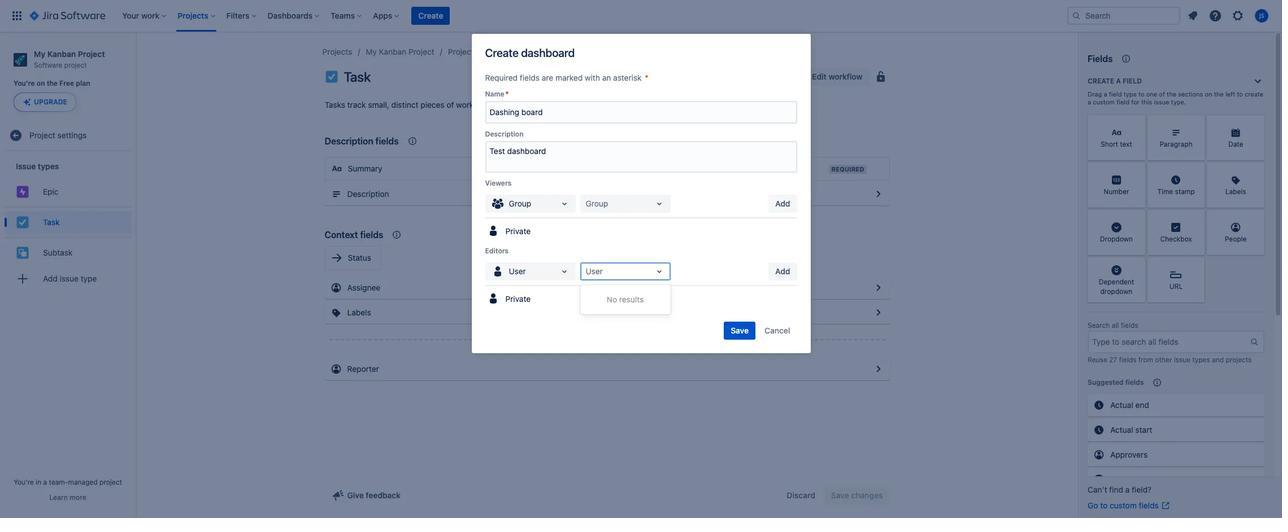 Task type: vqa. For each thing, say whether or not it's contained in the screenshot.
2nd com.atlassian.plugins.atlassian- from the bottom of the page
no



Task type: describe. For each thing, give the bounding box(es) containing it.
my for my kanban project software project
[[34, 49, 45, 59]]

change
[[1111, 475, 1139, 485]]

private for group
[[506, 227, 531, 237]]

1 horizontal spatial project
[[99, 479, 122, 487]]

upgrade
[[34, 98, 67, 106]]

2 vertical spatial types
[[1193, 356, 1210, 365]]

actual start
[[1111, 426, 1153, 435]]

go to custom fields link
[[1088, 501, 1170, 512]]

stamp
[[1175, 188, 1195, 196]]

edit
[[812, 72, 827, 81]]

suggested
[[1088, 379, 1124, 387]]

my kanban project
[[366, 47, 434, 57]]

Description text field
[[485, 141, 797, 173]]

fields right 27
[[1119, 356, 1137, 365]]

add issue type image
[[16, 273, 29, 286]]

0 horizontal spatial to
[[1101, 501, 1108, 511]]

1 horizontal spatial labels
[[1226, 188, 1247, 196]]

time
[[1158, 188, 1173, 196]]

software
[[34, 61, 62, 69]]

no restrictions image
[[874, 70, 888, 84]]

discard button
[[780, 487, 822, 505]]

save button
[[724, 322, 756, 340]]

you're for you're on the free plan
[[14, 79, 35, 88]]

2 horizontal spatial to
[[1237, 90, 1243, 98]]

short text
[[1101, 140, 1132, 149]]

no
[[607, 295, 617, 305]]

fields left more information about the suggested fields icon
[[1126, 379, 1144, 387]]

assignee button
[[325, 277, 890, 300]]

create
[[1245, 90, 1264, 98]]

task link
[[5, 212, 131, 234]]

on inside drag a field type to one of the sections on the left to create a custom field for this issue type.
[[1205, 90, 1213, 98]]

description fields
[[325, 136, 399, 146]]

my kanban project link
[[366, 45, 434, 59]]

add button for group
[[769, 195, 797, 213]]

give feedback
[[347, 491, 401, 501]]

one
[[1147, 90, 1158, 98]]

description down name *
[[485, 130, 524, 138]]

can't find a field?
[[1088, 485, 1152, 495]]

distinct
[[391, 100, 419, 110]]

field?
[[1132, 485, 1152, 495]]

1 horizontal spatial task
[[344, 69, 371, 85]]

a down change
[[1126, 485, 1130, 495]]

open image
[[558, 197, 571, 211]]

dashboard
[[521, 46, 575, 59]]

you're in a team-managed project
[[14, 479, 122, 487]]

save
[[731, 326, 749, 336]]

small,
[[368, 100, 389, 110]]

reuse
[[1088, 356, 1108, 365]]

feedback
[[366, 491, 401, 501]]

go to custom fields
[[1088, 501, 1159, 511]]

actual for actual end
[[1111, 401, 1134, 410]]

dropdown
[[1101, 288, 1133, 296]]

issue types for issue types link on the top left of page
[[519, 47, 560, 57]]

marked
[[556, 73, 583, 83]]

1 vertical spatial settings
[[57, 131, 87, 140]]

project inside the my kanban project software project
[[78, 49, 105, 59]]

time stamp
[[1158, 188, 1195, 196]]

workflow
[[829, 72, 863, 81]]

project inside the my kanban project software project
[[64, 61, 87, 69]]

context
[[325, 230, 358, 240]]

checkbox
[[1161, 235, 1192, 244]]

2 vertical spatial field
[[1117, 98, 1130, 106]]

date
[[1229, 140, 1244, 149]]

more information about the context fields image for context fields
[[390, 228, 404, 242]]

start
[[1136, 426, 1153, 435]]

cancel
[[765, 326, 790, 336]]

2 horizontal spatial the
[[1214, 90, 1224, 98]]

labels inside button
[[347, 308, 371, 318]]

actual start button
[[1088, 419, 1265, 442]]

field for create
[[1123, 77, 1142, 85]]

add issue type
[[43, 274, 97, 284]]

an
[[602, 73, 611, 83]]

27
[[1109, 356, 1117, 365]]

kanban for my kanban project software project
[[47, 49, 76, 59]]

required for required
[[832, 166, 864, 173]]

0 vertical spatial *
[[645, 73, 649, 83]]

this
[[1142, 98, 1152, 106]]

from
[[1139, 356, 1154, 365]]

learn
[[49, 494, 68, 502]]

search all fields
[[1088, 322, 1139, 330]]

create banner
[[0, 0, 1282, 32]]

2 group from the left
[[586, 199, 608, 209]]

plan
[[76, 79, 90, 88]]

context fields
[[325, 230, 383, 240]]

add issue type button
[[5, 268, 131, 291]]

change reason button
[[1088, 469, 1265, 492]]

create dashboard
[[485, 46, 575, 59]]

my kanban project software project
[[34, 49, 105, 69]]

a down drag
[[1088, 98, 1091, 106]]

summary
[[348, 164, 382, 174]]

create button
[[412, 7, 450, 25]]

drag a field type to one of the sections on the left to create a custom field for this issue type.
[[1088, 90, 1264, 106]]

of inside drag a field type to one of the sections on the left to create a custom field for this issue type.
[[1159, 90, 1165, 98]]

more information about the fields image
[[1120, 52, 1133, 66]]

track
[[347, 100, 366, 110]]

learn more button
[[49, 494, 86, 503]]

add for group
[[775, 199, 790, 209]]

epic link
[[5, 181, 131, 204]]

1 horizontal spatial to
[[1139, 90, 1145, 98]]

labels button
[[325, 302, 890, 324]]

tasks track small, distinct pieces of work.
[[325, 100, 476, 110]]

fields
[[1088, 54, 1113, 64]]

issue for group containing issue types
[[16, 162, 36, 171]]

reuse 27 fields from other issue types and projects
[[1088, 356, 1252, 365]]

description up summary
[[325, 136, 373, 146]]

1 vertical spatial types
[[38, 162, 59, 171]]

Search field
[[1068, 7, 1181, 25]]

issue types link
[[519, 45, 560, 59]]

projects
[[1226, 356, 1252, 365]]

task inside group
[[43, 218, 60, 227]]

pieces
[[421, 100, 445, 110]]

subtask link
[[5, 242, 131, 265]]

url
[[1170, 283, 1183, 291]]

subtask
[[43, 248, 73, 258]]

drag
[[1088, 90, 1102, 98]]



Task type: locate. For each thing, give the bounding box(es) containing it.
actual end button
[[1088, 394, 1265, 417]]

a right drag
[[1104, 90, 1107, 98]]

project settings
[[448, 47, 505, 57], [29, 131, 87, 140]]

suggested fields
[[1088, 379, 1144, 387]]

kanban for my kanban project
[[379, 47, 406, 57]]

open image
[[653, 197, 666, 211], [558, 265, 571, 279], [653, 265, 666, 279]]

approvers
[[1111, 450, 1148, 460]]

2 open field configuration image from the top
[[872, 363, 885, 376]]

work.
[[456, 100, 476, 110]]

reporter
[[347, 365, 379, 374]]

issue types up epic
[[16, 162, 59, 171]]

team-
[[49, 479, 68, 487]]

1 horizontal spatial types
[[540, 47, 560, 57]]

open field configuration image inside labels button
[[872, 306, 885, 320]]

the left left
[[1214, 90, 1224, 98]]

0 vertical spatial actual
[[1111, 401, 1134, 410]]

the left free
[[47, 79, 58, 88]]

a
[[1116, 77, 1121, 85], [1104, 90, 1107, 98], [1088, 98, 1091, 106], [43, 479, 47, 487], [1126, 485, 1130, 495]]

assignee
[[347, 283, 381, 293]]

0 vertical spatial project settings
[[448, 47, 505, 57]]

projects link
[[322, 45, 352, 59]]

custom down can't find a field?
[[1110, 501, 1137, 511]]

open field configuration image
[[872, 281, 885, 295], [872, 306, 885, 320]]

0 horizontal spatial user
[[509, 267, 526, 276]]

2 private from the top
[[506, 295, 531, 304]]

2 vertical spatial issue
[[1174, 356, 1191, 365]]

a right in
[[43, 479, 47, 487]]

open field configuration image for reporter
[[872, 363, 885, 376]]

upgrade button
[[14, 93, 76, 112]]

1 horizontal spatial issue types
[[519, 47, 560, 57]]

1 horizontal spatial required
[[832, 166, 864, 173]]

change reason
[[1111, 475, 1166, 485]]

2 horizontal spatial types
[[1193, 356, 1210, 365]]

type up for
[[1124, 90, 1137, 98]]

field for drag
[[1109, 90, 1122, 98]]

paragraph
[[1160, 140, 1193, 149]]

1 horizontal spatial issue
[[519, 47, 538, 57]]

my inside the my kanban project software project
[[34, 49, 45, 59]]

0 vertical spatial issue
[[519, 47, 538, 57]]

more information about the context fields image for description fields
[[406, 135, 419, 148]]

custom inside drag a field type to one of the sections on the left to create a custom field for this issue type.
[[1093, 98, 1115, 106]]

2 open field configuration image from the top
[[872, 306, 885, 320]]

actual left start at the right bottom
[[1111, 426, 1134, 435]]

required for required fields are marked with an asterisk *
[[485, 73, 518, 83]]

tasks
[[325, 100, 345, 110]]

task down epic
[[43, 218, 60, 227]]

dependent
[[1099, 278, 1134, 286]]

task right issue type icon
[[344, 69, 371, 85]]

project settings up name
[[448, 47, 505, 57]]

1 horizontal spatial project settings link
[[448, 45, 505, 59]]

of left work.
[[447, 100, 454, 110]]

field up for
[[1123, 77, 1142, 85]]

0 vertical spatial on
[[37, 79, 45, 88]]

editors
[[485, 247, 509, 255]]

on
[[37, 79, 45, 88], [1205, 90, 1213, 98]]

you're on the free plan
[[14, 79, 90, 88]]

create for create dashboard
[[485, 46, 519, 59]]

1 vertical spatial issue
[[16, 162, 36, 171]]

open image for user
[[653, 265, 666, 279]]

fields up status
[[360, 230, 383, 240]]

1 vertical spatial of
[[447, 100, 454, 110]]

field
[[1123, 77, 1142, 85], [1109, 90, 1122, 98], [1117, 98, 1130, 106]]

of
[[1159, 90, 1165, 98], [447, 100, 454, 110]]

open field configuration image inside assignee button
[[872, 281, 885, 295]]

type inside drag a field type to one of the sections on the left to create a custom field for this issue type.
[[1124, 90, 1137, 98]]

are
[[542, 73, 553, 83]]

1 open field configuration image from the top
[[872, 281, 885, 295]]

issue down one
[[1154, 98, 1170, 106]]

fields left are
[[520, 73, 540, 83]]

0 horizontal spatial settings
[[57, 131, 87, 140]]

issue inside group
[[16, 162, 36, 171]]

left
[[1226, 90, 1236, 98]]

private for user
[[506, 295, 531, 304]]

Type to search all fields text field
[[1089, 332, 1250, 353]]

issue types
[[519, 47, 560, 57], [16, 162, 59, 171]]

you're left in
[[14, 479, 34, 487]]

1 vertical spatial create
[[485, 46, 519, 59]]

group down viewers
[[509, 199, 531, 209]]

this link will be opened in a new tab image
[[1161, 502, 1170, 511]]

1 horizontal spatial create
[[485, 46, 519, 59]]

end
[[1136, 401, 1149, 410]]

labels down assignee
[[347, 308, 371, 318]]

on up upgrade button
[[37, 79, 45, 88]]

required fields are marked with an asterisk *
[[485, 73, 649, 83]]

the up type.
[[1167, 90, 1177, 98]]

custom down drag
[[1093, 98, 1115, 106]]

0 horizontal spatial required
[[485, 73, 518, 83]]

0 vertical spatial settings
[[476, 47, 505, 57]]

issue inside drag a field type to one of the sections on the left to create a custom field for this issue type.
[[1154, 98, 1170, 106]]

project settings down upgrade
[[29, 131, 87, 140]]

actual for actual start
[[1111, 426, 1134, 435]]

my up "software"
[[34, 49, 45, 59]]

* right asterisk
[[645, 73, 649, 83]]

private up editors
[[506, 227, 531, 237]]

1 vertical spatial *
[[506, 90, 509, 98]]

issue type icon image
[[325, 70, 338, 84]]

a down more information about the fields image at the right top of the page
[[1116, 77, 1121, 85]]

0 horizontal spatial *
[[506, 90, 509, 98]]

results
[[619, 295, 644, 305]]

on right sections
[[1205, 90, 1213, 98]]

project settings link up name
[[448, 45, 505, 59]]

0 horizontal spatial create
[[418, 11, 443, 20]]

reporter button
[[325, 358, 890, 381]]

0 horizontal spatial labels
[[347, 308, 371, 318]]

1 vertical spatial project
[[99, 479, 122, 487]]

create
[[418, 11, 443, 20], [485, 46, 519, 59], [1088, 77, 1115, 85]]

approvers button
[[1088, 444, 1265, 467]]

0 vertical spatial required
[[485, 73, 518, 83]]

2 user from the left
[[586, 267, 603, 276]]

open image for group
[[653, 197, 666, 211]]

cancel button
[[758, 322, 797, 340]]

1 horizontal spatial type
[[1124, 90, 1137, 98]]

None text field
[[586, 198, 588, 210], [586, 266, 588, 277], [586, 198, 588, 210], [586, 266, 588, 277]]

asterisk
[[613, 73, 642, 83]]

1 vertical spatial field
[[1109, 90, 1122, 98]]

text
[[1120, 140, 1132, 149]]

sections
[[1178, 90, 1203, 98]]

reason
[[1141, 475, 1166, 485]]

field left for
[[1117, 98, 1130, 106]]

1 horizontal spatial more information about the context fields image
[[406, 135, 419, 148]]

1 vertical spatial project settings link
[[5, 125, 131, 147]]

dependent dropdown
[[1099, 278, 1134, 296]]

my inside "my kanban project" link
[[366, 47, 377, 57]]

to right the go
[[1101, 501, 1108, 511]]

2 add button from the top
[[769, 263, 797, 281]]

types
[[540, 47, 560, 57], [38, 162, 59, 171], [1193, 356, 1210, 365]]

actual left end
[[1111, 401, 1134, 410]]

type down subtask link at the left
[[81, 274, 97, 284]]

1 vertical spatial you're
[[14, 479, 34, 487]]

0 horizontal spatial the
[[47, 79, 58, 88]]

0 horizontal spatial of
[[447, 100, 454, 110]]

1 vertical spatial type
[[81, 274, 97, 284]]

issue types for group containing issue types
[[16, 162, 59, 171]]

2 actual from the top
[[1111, 426, 1134, 435]]

0 horizontal spatial issue types
[[16, 162, 59, 171]]

project
[[409, 47, 434, 57], [448, 47, 474, 57], [78, 49, 105, 59], [29, 131, 55, 140]]

1 vertical spatial issue
[[60, 274, 79, 284]]

free
[[59, 79, 74, 88]]

more
[[70, 494, 86, 502]]

issue down primary element
[[519, 47, 538, 57]]

open field configuration image for description
[[872, 188, 885, 201]]

0 vertical spatial more information about the context fields image
[[406, 135, 419, 148]]

project settings link
[[448, 45, 505, 59], [5, 125, 131, 147]]

edit workflow
[[812, 72, 863, 81]]

create for create
[[418, 11, 443, 20]]

0 horizontal spatial task
[[43, 218, 60, 227]]

actual inside button
[[1111, 426, 1134, 435]]

jira software image
[[29, 9, 105, 23], [29, 9, 105, 23]]

settings down upgrade
[[57, 131, 87, 140]]

1 open field configuration image from the top
[[872, 188, 885, 201]]

create for create a field
[[1088, 77, 1115, 85]]

0 horizontal spatial my
[[34, 49, 45, 59]]

project up plan
[[64, 61, 87, 69]]

add button for user
[[769, 263, 797, 281]]

0 vertical spatial issue types
[[519, 47, 560, 57]]

managed
[[68, 479, 98, 487]]

no results
[[607, 295, 644, 305]]

1 vertical spatial actual
[[1111, 426, 1134, 435]]

1 horizontal spatial project settings
[[448, 47, 505, 57]]

my for my kanban project
[[366, 47, 377, 57]]

2 vertical spatial create
[[1088, 77, 1115, 85]]

group
[[5, 152, 131, 297]]

issue types inside group
[[16, 162, 59, 171]]

1 vertical spatial required
[[832, 166, 864, 173]]

0 vertical spatial open field configuration image
[[872, 281, 885, 295]]

go
[[1088, 501, 1098, 511]]

0 horizontal spatial issue
[[16, 162, 36, 171]]

edit workflow button
[[794, 68, 870, 86]]

viewers
[[485, 179, 512, 188]]

1 vertical spatial custom
[[1110, 501, 1137, 511]]

add
[[775, 199, 790, 209], [775, 267, 790, 276], [43, 274, 58, 284]]

issue right other
[[1174, 356, 1191, 365]]

1 vertical spatial project settings
[[29, 131, 87, 140]]

0 horizontal spatial project
[[64, 61, 87, 69]]

in
[[36, 479, 41, 487]]

* right name
[[506, 90, 509, 98]]

create up 'my kanban project'
[[418, 11, 443, 20]]

1 private from the top
[[506, 227, 531, 237]]

search image
[[1072, 11, 1081, 20]]

issue types up are
[[519, 47, 560, 57]]

actual inside button
[[1111, 401, 1134, 410]]

project settings link down upgrade
[[5, 125, 131, 147]]

1 vertical spatial task
[[43, 218, 60, 227]]

to right left
[[1237, 90, 1243, 98]]

name *
[[485, 90, 509, 98]]

fields left this link will be opened in a new tab image
[[1139, 501, 1159, 511]]

create a field
[[1088, 77, 1142, 85]]

group right open image
[[586, 199, 608, 209]]

1 horizontal spatial of
[[1159, 90, 1165, 98]]

project right managed
[[99, 479, 122, 487]]

1 vertical spatial labels
[[347, 308, 371, 318]]

epic
[[43, 187, 59, 197]]

people
[[1225, 235, 1247, 244]]

custom
[[1093, 98, 1115, 106], [1110, 501, 1137, 511]]

project
[[64, 61, 87, 69], [99, 479, 122, 487]]

kanban inside the my kanban project software project
[[47, 49, 76, 59]]

more information about the context fields image
[[406, 135, 419, 148], [390, 228, 404, 242]]

add inside button
[[43, 274, 58, 284]]

actual end
[[1111, 401, 1149, 410]]

kanban up tasks track small, distinct pieces of work.
[[379, 47, 406, 57]]

1 horizontal spatial user
[[586, 267, 603, 276]]

type.
[[1171, 98, 1186, 106]]

my
[[366, 47, 377, 57], [34, 49, 45, 59]]

status
[[348, 253, 371, 263]]

create up drag
[[1088, 77, 1115, 85]]

kanban up "software"
[[47, 49, 76, 59]]

you're up upgrade button
[[14, 79, 35, 88]]

types up are
[[540, 47, 560, 57]]

0 horizontal spatial type
[[81, 274, 97, 284]]

the
[[47, 79, 58, 88], [1167, 90, 1177, 98], [1214, 90, 1224, 98]]

more information about the suggested fields image
[[1151, 376, 1164, 390]]

you're for you're in a team-managed project
[[14, 479, 34, 487]]

0 horizontal spatial project settings
[[29, 131, 87, 140]]

description down summary
[[347, 189, 389, 199]]

types up epic
[[38, 162, 59, 171]]

0 horizontal spatial types
[[38, 162, 59, 171]]

give
[[347, 491, 364, 501]]

1 vertical spatial on
[[1205, 90, 1213, 98]]

0 vertical spatial of
[[1159, 90, 1165, 98]]

0 horizontal spatial group
[[509, 199, 531, 209]]

1 horizontal spatial kanban
[[379, 47, 406, 57]]

create left issue types link on the top left of page
[[485, 46, 519, 59]]

issue inside button
[[60, 274, 79, 284]]

0 vertical spatial open field configuration image
[[872, 188, 885, 201]]

add for user
[[775, 267, 790, 276]]

1 actual from the top
[[1111, 401, 1134, 410]]

fields right the "all"
[[1121, 322, 1139, 330]]

more information about the context fields image right context fields
[[390, 228, 404, 242]]

0 vertical spatial add button
[[769, 195, 797, 213]]

settings up name
[[476, 47, 505, 57]]

to up the this
[[1139, 90, 1145, 98]]

type inside button
[[81, 274, 97, 284]]

primary element
[[7, 0, 1068, 32]]

open field configuration image inside description button
[[872, 188, 885, 201]]

projects
[[322, 47, 352, 57]]

None field
[[486, 102, 796, 123]]

can't
[[1088, 485, 1107, 495]]

open field configuration image for assignee
[[872, 281, 885, 295]]

1 horizontal spatial group
[[586, 199, 608, 209]]

0 vertical spatial custom
[[1093, 98, 1115, 106]]

give feedback button
[[325, 487, 407, 505]]

actual
[[1111, 401, 1134, 410], [1111, 426, 1134, 435]]

learn more
[[49, 494, 86, 502]]

for
[[1132, 98, 1140, 106]]

1 vertical spatial add button
[[769, 263, 797, 281]]

other
[[1155, 356, 1172, 365]]

0 horizontal spatial kanban
[[47, 49, 76, 59]]

create inside button
[[418, 11, 443, 20]]

0 vertical spatial field
[[1123, 77, 1142, 85]]

name
[[485, 90, 504, 98]]

description
[[485, 130, 524, 138], [325, 136, 373, 146], [347, 189, 389, 199]]

issue down subtask link at the left
[[60, 274, 79, 284]]

fields up summary
[[376, 136, 399, 146]]

issue for issue types link on the top left of page
[[519, 47, 538, 57]]

2 horizontal spatial issue
[[1174, 356, 1191, 365]]

group containing issue types
[[5, 152, 131, 297]]

field down the create a field
[[1109, 90, 1122, 98]]

0 horizontal spatial on
[[37, 79, 45, 88]]

1 horizontal spatial the
[[1167, 90, 1177, 98]]

0 horizontal spatial more information about the context fields image
[[390, 228, 404, 242]]

0 vertical spatial labels
[[1226, 188, 1247, 196]]

1 horizontal spatial on
[[1205, 90, 1213, 98]]

0 vertical spatial you're
[[14, 79, 35, 88]]

1 horizontal spatial *
[[645, 73, 649, 83]]

private down editors
[[506, 295, 531, 304]]

2 you're from the top
[[14, 479, 34, 487]]

group
[[509, 199, 531, 209], [586, 199, 608, 209]]

1 vertical spatial private
[[506, 295, 531, 304]]

1 vertical spatial open field configuration image
[[872, 363, 885, 376]]

1 vertical spatial issue types
[[16, 162, 59, 171]]

open field configuration image inside reporter "button"
[[872, 363, 885, 376]]

1 add button from the top
[[769, 195, 797, 213]]

0 vertical spatial types
[[540, 47, 560, 57]]

task group
[[5, 207, 131, 238]]

0 vertical spatial create
[[418, 11, 443, 20]]

labels up people
[[1226, 188, 1247, 196]]

1 user from the left
[[509, 267, 526, 276]]

1 horizontal spatial my
[[366, 47, 377, 57]]

description inside button
[[347, 189, 389, 199]]

open field configuration image
[[872, 188, 885, 201], [872, 363, 885, 376]]

0 vertical spatial type
[[1124, 90, 1137, 98]]

0 horizontal spatial project settings link
[[5, 125, 131, 147]]

0 vertical spatial project settings link
[[448, 45, 505, 59]]

my right projects
[[366, 47, 377, 57]]

1 you're from the top
[[14, 79, 35, 88]]

1 horizontal spatial settings
[[476, 47, 505, 57]]

1 vertical spatial open field configuration image
[[872, 306, 885, 320]]

types left "and" at right
[[1193, 356, 1210, 365]]

0 vertical spatial issue
[[1154, 98, 1170, 106]]

description button
[[325, 183, 890, 206]]

issue
[[519, 47, 538, 57], [16, 162, 36, 171]]

issue up epic link
[[16, 162, 36, 171]]

2 horizontal spatial create
[[1088, 77, 1115, 85]]

0 vertical spatial private
[[506, 227, 531, 237]]

0 horizontal spatial issue
[[60, 274, 79, 284]]

of right one
[[1159, 90, 1165, 98]]

1 group from the left
[[509, 199, 531, 209]]

more information about the context fields image down the distinct
[[406, 135, 419, 148]]

open field configuration image for labels
[[872, 306, 885, 320]]



